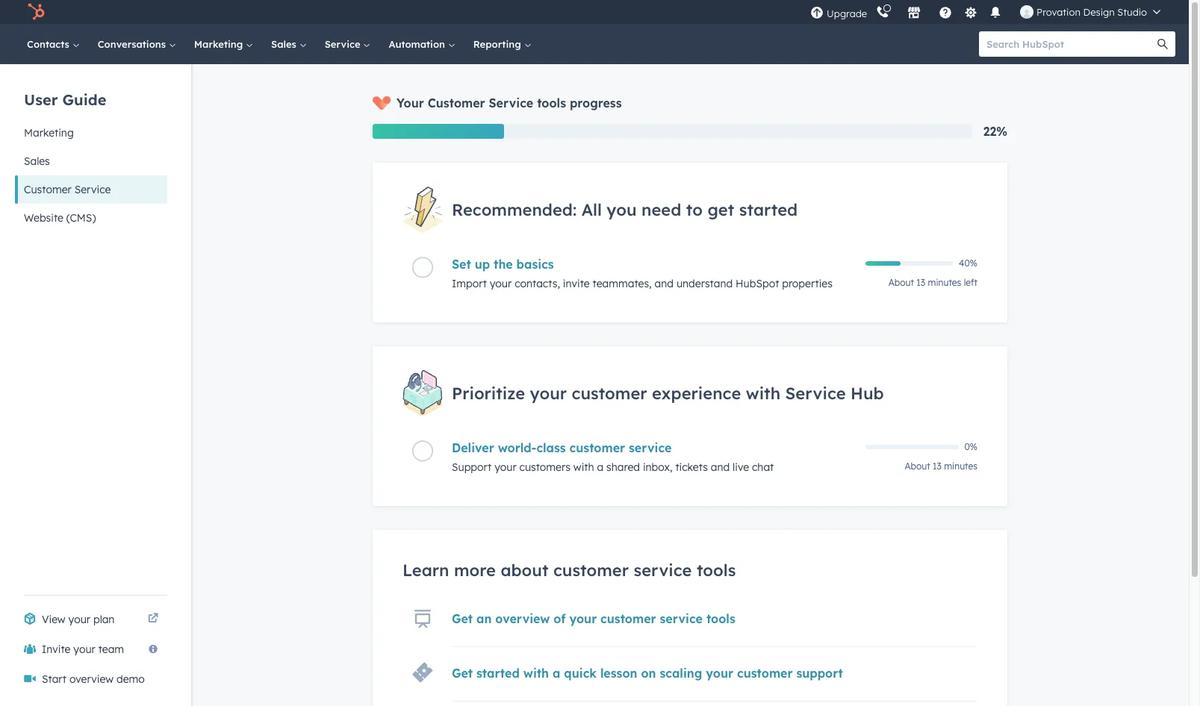 Task type: vqa. For each thing, say whether or not it's contained in the screenshot.
fourth Press to sort. element from the left
no



Task type: describe. For each thing, give the bounding box(es) containing it.
invite
[[42, 643, 71, 657]]

support
[[797, 666, 844, 681]]

service inside button
[[74, 183, 111, 197]]

your right the scaling
[[706, 666, 734, 681]]

settings link
[[962, 4, 980, 20]]

start overview demo link
[[15, 665, 167, 695]]

team
[[98, 643, 124, 657]]

upgrade
[[827, 7, 868, 19]]

customer service
[[24, 183, 111, 197]]

class
[[537, 441, 566, 456]]

0%
[[965, 442, 978, 453]]

contacts,
[[515, 277, 560, 291]]

hubspot link
[[18, 3, 56, 21]]

user guide
[[24, 90, 106, 109]]

invite your team
[[42, 643, 124, 657]]

quick
[[564, 666, 597, 681]]

understand
[[677, 277, 733, 291]]

with inside 'deliver world-class customer service support your customers with a shared inbox, tickets and live chat'
[[574, 461, 594, 474]]

support
[[452, 461, 492, 474]]

live
[[733, 461, 750, 474]]

service for class
[[629, 441, 672, 456]]

get an overview of your customer service tools
[[452, 612, 736, 627]]

demo
[[117, 673, 145, 687]]

import
[[452, 277, 487, 291]]

customer inside button
[[24, 183, 72, 197]]

and inside 'deliver world-class customer service support your customers with a shared inbox, tickets and live chat'
[[711, 461, 730, 474]]

deliver
[[452, 441, 494, 456]]

your inside button
[[73, 643, 95, 657]]

your inside 'deliver world-class customer service support your customers with a shared inbox, tickets and live chat'
[[495, 461, 517, 474]]

get for get an overview of your customer service tools
[[452, 612, 473, 627]]

deliver world-class customer service button
[[452, 441, 857, 456]]

upgrade image
[[811, 6, 824, 20]]

marketing inside "link"
[[194, 38, 246, 50]]

guide
[[62, 90, 106, 109]]

search button
[[1151, 31, 1176, 57]]

0 vertical spatial customer
[[428, 96, 485, 111]]

reporting link
[[465, 24, 541, 64]]

view your plan
[[42, 613, 115, 627]]

13 for recommended: all you need to get started
[[917, 277, 926, 289]]

an
[[477, 612, 492, 627]]

about 13 minutes left
[[889, 277, 978, 289]]

website (cms)
[[24, 211, 96, 225]]

menu containing provation design studio
[[809, 0, 1172, 24]]

inbox,
[[643, 461, 673, 474]]

provation design studio
[[1037, 6, 1148, 18]]

2 horizontal spatial with
[[746, 383, 781, 404]]

recommended:
[[452, 200, 577, 221]]

more
[[454, 560, 496, 581]]

sales button
[[15, 147, 167, 176]]

prioritize
[[452, 383, 525, 404]]

notifications button
[[983, 0, 1009, 24]]

user
[[24, 90, 58, 109]]

all
[[582, 200, 602, 221]]

the
[[494, 257, 513, 272]]

user guide views element
[[15, 64, 167, 232]]

teammates,
[[593, 277, 652, 291]]

get for get started with a quick lesson on scaling your customer support
[[452, 666, 473, 681]]

customer left support on the bottom of the page
[[737, 666, 793, 681]]

calling icon image
[[877, 6, 890, 19]]

sales inside button
[[24, 155, 50, 168]]

notifications image
[[989, 7, 1003, 20]]

about for prioritize your customer experience with service hub
[[905, 461, 931, 472]]

lesson
[[601, 666, 638, 681]]

design
[[1084, 6, 1115, 18]]

0 horizontal spatial a
[[553, 666, 561, 681]]

0 horizontal spatial overview
[[69, 673, 114, 687]]

(cms)
[[66, 211, 96, 225]]

about for recommended: all you need to get started
[[889, 277, 915, 289]]

marketing link
[[185, 24, 262, 64]]

hubspot
[[736, 277, 780, 291]]

link opens in a new window image
[[148, 611, 158, 629]]

2 vertical spatial service
[[660, 612, 703, 627]]

your left the plan
[[68, 613, 90, 627]]

13 for prioritize your customer experience with service hub
[[933, 461, 942, 472]]

customers
[[520, 461, 571, 474]]

view
[[42, 613, 66, 627]]

prioritize your customer experience with service hub
[[452, 383, 884, 404]]

get started with a quick lesson on scaling your customer support link
[[452, 666, 844, 681]]

start overview demo
[[42, 673, 145, 687]]

marketplaces image
[[908, 7, 921, 20]]

experience
[[652, 383, 741, 404]]

james peterson image
[[1021, 5, 1034, 19]]

recommended: all you need to get started
[[452, 200, 798, 221]]

view your plan link
[[15, 605, 167, 635]]

marketplaces button
[[899, 0, 930, 24]]

0 vertical spatial tools
[[537, 96, 566, 111]]

1 vertical spatial tools
[[697, 560, 736, 581]]

2 vertical spatial tools
[[707, 612, 736, 627]]

basics
[[517, 257, 554, 272]]

automation
[[389, 38, 448, 50]]

studio
[[1118, 6, 1148, 18]]

customer up get an overview of your customer service tools button
[[554, 560, 629, 581]]

1 horizontal spatial sales
[[271, 38, 299, 50]]

contacts link
[[18, 24, 89, 64]]

service right sales link
[[325, 38, 363, 50]]

service link
[[316, 24, 380, 64]]

up
[[475, 257, 490, 272]]

get an overview of your customer service tools button
[[452, 612, 736, 627]]

22%
[[984, 124, 1008, 139]]

plan
[[93, 613, 115, 627]]

to
[[687, 200, 703, 221]]

set up the basics import your contacts, invite teammates, and understand hubspot properties
[[452, 257, 833, 291]]



Task type: locate. For each thing, give the bounding box(es) containing it.
your up class
[[530, 383, 567, 404]]

with right the customers
[[574, 461, 594, 474]]

learn more about customer service tools
[[403, 560, 736, 581]]

customer up website
[[24, 183, 72, 197]]

0 vertical spatial overview
[[496, 612, 550, 627]]

started
[[740, 200, 798, 221], [477, 666, 520, 681]]

minutes down 0%
[[945, 461, 978, 472]]

0 horizontal spatial with
[[524, 666, 549, 681]]

about
[[889, 277, 915, 289], [905, 461, 931, 472]]

1 horizontal spatial marketing
[[194, 38, 246, 50]]

1 vertical spatial service
[[634, 560, 692, 581]]

get
[[708, 200, 735, 221]]

invite
[[563, 277, 590, 291]]

your customer service tools progress progress bar
[[373, 124, 505, 139]]

0 vertical spatial a
[[597, 461, 604, 474]]

started down an on the left bottom of the page
[[477, 666, 520, 681]]

set
[[452, 257, 471, 272]]

learn
[[403, 560, 449, 581]]

1 horizontal spatial customer
[[428, 96, 485, 111]]

1 vertical spatial about
[[905, 461, 931, 472]]

2 vertical spatial with
[[524, 666, 549, 681]]

about 13 minutes
[[905, 461, 978, 472]]

0 vertical spatial marketing
[[194, 38, 246, 50]]

1 horizontal spatial a
[[597, 461, 604, 474]]

marketing inside button
[[24, 126, 74, 140]]

conversations
[[98, 38, 169, 50]]

a left shared
[[597, 461, 604, 474]]

minutes left the left
[[928, 277, 962, 289]]

website
[[24, 211, 63, 225]]

conversations link
[[89, 24, 185, 64]]

1 vertical spatial overview
[[69, 673, 114, 687]]

your
[[397, 96, 424, 111]]

world-
[[498, 441, 537, 456]]

website (cms) button
[[15, 204, 167, 232]]

service left hub
[[786, 383, 846, 404]]

shared
[[607, 461, 640, 474]]

sales up customer service
[[24, 155, 50, 168]]

link opens in a new window image
[[148, 614, 158, 625]]

0 vertical spatial minutes
[[928, 277, 962, 289]]

chat
[[752, 461, 774, 474]]

13
[[917, 277, 926, 289], [933, 461, 942, 472]]

marketing down user
[[24, 126, 74, 140]]

a
[[597, 461, 604, 474], [553, 666, 561, 681]]

your
[[490, 277, 512, 291], [530, 383, 567, 404], [495, 461, 517, 474], [570, 612, 597, 627], [68, 613, 90, 627], [73, 643, 95, 657], [706, 666, 734, 681]]

1 horizontal spatial and
[[711, 461, 730, 474]]

service
[[325, 38, 363, 50], [489, 96, 534, 111], [74, 183, 111, 197], [786, 383, 846, 404]]

menu
[[809, 0, 1172, 24]]

Search HubSpot search field
[[980, 31, 1163, 57]]

need
[[642, 200, 682, 221]]

1 vertical spatial and
[[711, 461, 730, 474]]

1 horizontal spatial started
[[740, 200, 798, 221]]

overview left of
[[496, 612, 550, 627]]

service inside 'deliver world-class customer service support your customers with a shared inbox, tickets and live chat'
[[629, 441, 672, 456]]

hubspot image
[[27, 3, 45, 21]]

and inside set up the basics import your contacts, invite teammates, and understand hubspot properties
[[655, 277, 674, 291]]

0 vertical spatial with
[[746, 383, 781, 404]]

your inside set up the basics import your contacts, invite teammates, and understand hubspot properties
[[490, 277, 512, 291]]

sales right 'marketing' "link"
[[271, 38, 299, 50]]

minutes
[[928, 277, 962, 289], [945, 461, 978, 472]]

1 vertical spatial minutes
[[945, 461, 978, 472]]

1 vertical spatial a
[[553, 666, 561, 681]]

and down set up the basics button
[[655, 277, 674, 291]]

marketing
[[194, 38, 246, 50], [24, 126, 74, 140]]

and left 'live'
[[711, 461, 730, 474]]

tickets
[[676, 461, 708, 474]]

start
[[42, 673, 67, 687]]

progress
[[570, 96, 622, 111]]

0 vertical spatial about
[[889, 277, 915, 289]]

1 get from the top
[[452, 612, 473, 627]]

with right experience
[[746, 383, 781, 404]]

calling icon button
[[871, 2, 896, 22]]

customer up the your customer service tools progress progress bar
[[428, 96, 485, 111]]

about
[[501, 560, 549, 581]]

0 vertical spatial service
[[629, 441, 672, 456]]

0 vertical spatial sales
[[271, 38, 299, 50]]

sales
[[271, 38, 299, 50], [24, 155, 50, 168]]

service up the website (cms) button
[[74, 183, 111, 197]]

help button
[[933, 0, 959, 24]]

deliver world-class customer service support your customers with a shared inbox, tickets and live chat
[[452, 441, 774, 474]]

customer service button
[[15, 176, 167, 204]]

automation link
[[380, 24, 465, 64]]

0 vertical spatial get
[[452, 612, 473, 627]]

0 horizontal spatial started
[[477, 666, 520, 681]]

0 horizontal spatial customer
[[24, 183, 72, 197]]

marketing left sales link
[[194, 38, 246, 50]]

customer up the lesson
[[601, 612, 656, 627]]

with left the quick
[[524, 666, 549, 681]]

tools
[[537, 96, 566, 111], [697, 560, 736, 581], [707, 612, 736, 627]]

1 horizontal spatial 13
[[933, 461, 942, 472]]

your down the
[[490, 277, 512, 291]]

started right get
[[740, 200, 798, 221]]

[object object] complete progress bar
[[866, 262, 901, 266]]

set up the basics button
[[452, 257, 857, 272]]

hub
[[851, 383, 884, 404]]

invite your team button
[[15, 635, 167, 665]]

1 vertical spatial started
[[477, 666, 520, 681]]

your right of
[[570, 612, 597, 627]]

1 vertical spatial 13
[[933, 461, 942, 472]]

settings image
[[964, 6, 978, 20]]

help image
[[939, 7, 953, 20]]

service
[[629, 441, 672, 456], [634, 560, 692, 581], [660, 612, 703, 627]]

1 vertical spatial with
[[574, 461, 594, 474]]

service for about
[[634, 560, 692, 581]]

you
[[607, 200, 637, 221]]

get started with a quick lesson on scaling your customer support
[[452, 666, 844, 681]]

2 get from the top
[[452, 666, 473, 681]]

a left the quick
[[553, 666, 561, 681]]

40%
[[959, 258, 978, 269]]

overview down invite your team button
[[69, 673, 114, 687]]

properties
[[783, 277, 833, 291]]

customer up 'deliver world-class customer service support your customers with a shared inbox, tickets and live chat'
[[572, 383, 648, 404]]

your customer service tools progress
[[397, 96, 622, 111]]

1 vertical spatial sales
[[24, 155, 50, 168]]

0 horizontal spatial marketing
[[24, 126, 74, 140]]

0 horizontal spatial and
[[655, 277, 674, 291]]

1 horizontal spatial overview
[[496, 612, 550, 627]]

your left team
[[73, 643, 95, 657]]

0 vertical spatial started
[[740, 200, 798, 221]]

on
[[641, 666, 656, 681]]

contacts
[[27, 38, 72, 50]]

provation design studio button
[[1012, 0, 1170, 24]]

customer
[[572, 383, 648, 404], [570, 441, 625, 456], [554, 560, 629, 581], [601, 612, 656, 627], [737, 666, 793, 681]]

1 vertical spatial customer
[[24, 183, 72, 197]]

provation
[[1037, 6, 1081, 18]]

sales link
[[262, 24, 316, 64]]

1 horizontal spatial with
[[574, 461, 594, 474]]

customer up shared
[[570, 441, 625, 456]]

a inside 'deliver world-class customer service support your customers with a shared inbox, tickets and live chat'
[[597, 461, 604, 474]]

minutes for hub
[[945, 461, 978, 472]]

0 horizontal spatial sales
[[24, 155, 50, 168]]

customer inside 'deliver world-class customer service support your customers with a shared inbox, tickets and live chat'
[[570, 441, 625, 456]]

0 horizontal spatial 13
[[917, 277, 926, 289]]

0 vertical spatial and
[[655, 277, 674, 291]]

minutes for started
[[928, 277, 962, 289]]

marketing button
[[15, 119, 167, 147]]

0 vertical spatial 13
[[917, 277, 926, 289]]

left
[[964, 277, 978, 289]]

service down reporting link
[[489, 96, 534, 111]]

of
[[554, 612, 566, 627]]

search image
[[1158, 39, 1169, 49]]

1 vertical spatial get
[[452, 666, 473, 681]]

with
[[746, 383, 781, 404], [574, 461, 594, 474], [524, 666, 549, 681]]

your down world- on the left
[[495, 461, 517, 474]]

reporting
[[474, 38, 524, 50]]

1 vertical spatial marketing
[[24, 126, 74, 140]]



